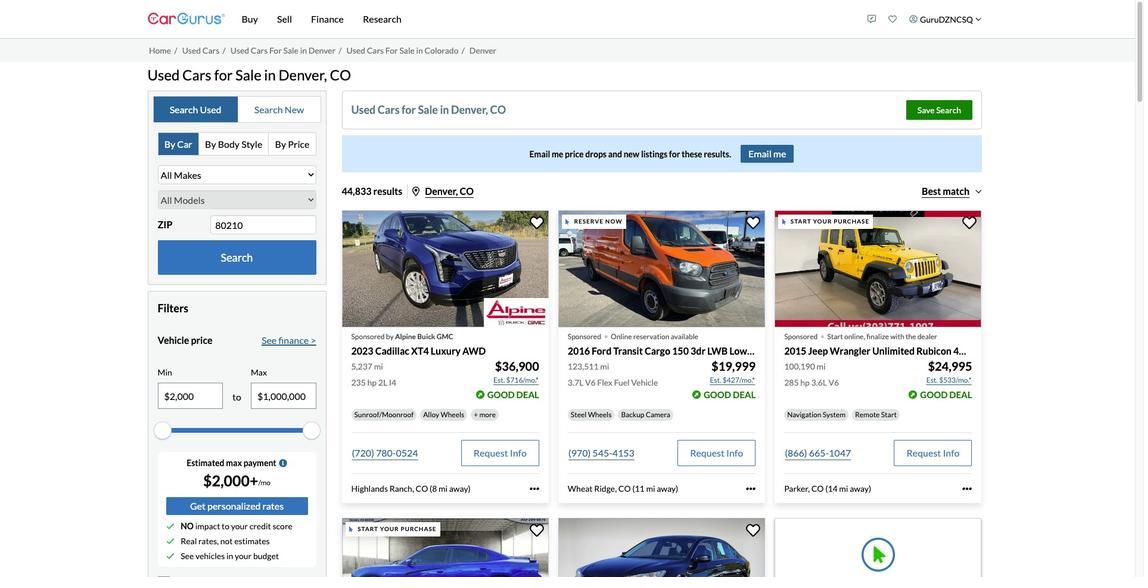 Task type: describe. For each thing, give the bounding box(es) containing it.
see vehicles in your budget
[[181, 551, 279, 561]]

2 for from the left
[[386, 45, 398, 55]]

chevron down image
[[976, 16, 982, 22]]

used cars link
[[182, 45, 220, 55]]

alpine buick gmc image
[[484, 298, 549, 327]]

new
[[285, 104, 304, 115]]

search new tab
[[238, 97, 320, 123]]

score
[[273, 521, 293, 531]]

home
[[149, 45, 171, 55]]

hp for by
[[368, 377, 377, 387]]

1 vertical spatial used cars for sale in denver, co
[[351, 103, 506, 116]]

mi inside 5,237 mi 235 hp 2l i4
[[374, 361, 383, 371]]

+
[[474, 410, 478, 419]]

v6 inside the 123,511 mi 3.7l v6 flex fuel vehicle
[[585, 377, 596, 387]]

colorado
[[425, 45, 459, 55]]

see finance >
[[262, 335, 316, 346]]

2023
[[351, 345, 374, 356]]

hp for ·
[[801, 377, 810, 387]]

(720)
[[352, 447, 374, 458]]

0 horizontal spatial to
[[222, 521, 230, 531]]

email me
[[749, 148, 787, 159]]

search for search
[[221, 251, 253, 264]]

$19,999
[[712, 359, 756, 373]]

search used tab
[[154, 97, 238, 123]]

(720) 780-0524
[[352, 447, 418, 458]]

1 / from the left
[[174, 45, 177, 55]]

>
[[311, 335, 316, 346]]

0 vertical spatial denver,
[[279, 66, 327, 83]]

3.6l
[[812, 377, 827, 387]]

backup
[[621, 410, 645, 419]]

285
[[785, 377, 799, 387]]

request info for $19,999
[[690, 447, 744, 458]]

by car
[[164, 138, 192, 150]]

xt4
[[411, 345, 429, 356]]

flex
[[598, 377, 613, 387]]

$24,995
[[928, 359, 973, 373]]

reserve
[[574, 218, 604, 225]]

parker,
[[785, 483, 810, 494]]

reservation
[[634, 332, 670, 341]]

passenger
[[841, 345, 884, 356]]

ellipsis h image for $19,999
[[746, 484, 756, 494]]

2015
[[785, 345, 807, 356]]

request info button for $36,900
[[461, 440, 539, 466]]

email me price drops and new listings for these results.
[[530, 149, 732, 159]]

with inside sponsored · start online, finalize with the dealer 2015 jeep wrangler unlimited rubicon 4wd
[[891, 332, 905, 341]]

$2,000+ /mo
[[203, 472, 271, 490]]

$36,900 est. $716/mo.*
[[494, 359, 539, 384]]

good for $19,999
[[704, 389, 732, 400]]

request info for $36,900
[[474, 447, 527, 458]]

request for $19,999
[[690, 447, 725, 458]]

100,190 mi 285 hp 3.6l v6
[[785, 361, 840, 387]]

body
[[218, 138, 240, 150]]

wheat ridge, co (11 mi away)
[[568, 483, 679, 494]]

tab list containing by car
[[158, 133, 316, 156]]

no impact to your credit score
[[181, 521, 293, 531]]

mouse pointer image for blue 2013 dodge charger r/t road & track rwd sedan rear-wheel drive automatic image
[[349, 526, 353, 532]]

start your purchase for mouse pointer image for baja yellow clearcoat 2015 jeep wrangler unlimited rubicon 4wd suv / crossover four-wheel drive automatic
[[791, 218, 870, 225]]

3 / from the left
[[339, 45, 342, 55]]

user icon image
[[910, 15, 918, 23]]

purchase for mouse pointer image in the the start your purchase link
[[401, 526, 437, 533]]

unlimited
[[873, 345, 915, 356]]

wave metallic 2023 cadillac xt4 luxury awd suv / crossover four-wheel drive automatic image
[[342, 211, 549, 327]]

me for email me price drops and new listings for these results.
[[552, 149, 564, 159]]

2 denver from the left
[[470, 45, 497, 55]]

4wd
[[954, 345, 977, 356]]

dealer
[[918, 332, 938, 341]]

ellipsis h image
[[530, 484, 539, 494]]

est. for $19,999
[[710, 375, 722, 384]]

Max text field
[[252, 383, 316, 408]]

mouse pointer image for baja yellow clearcoat 2015 jeep wrangler unlimited rubicon 4wd suv / crossover four-wheel drive automatic
[[783, 219, 786, 225]]

123,511
[[568, 361, 599, 371]]

· for $19,999
[[604, 324, 609, 346]]

5,237
[[351, 361, 373, 371]]

budget
[[253, 551, 279, 561]]

$2,000+
[[203, 472, 258, 490]]

search inside button
[[937, 105, 962, 115]]

search used
[[170, 104, 221, 115]]

rates,
[[198, 536, 219, 546]]

denver, co button
[[413, 186, 474, 197]]

60/40
[[793, 345, 819, 356]]

(866) 665-1047
[[785, 447, 851, 458]]

map marker alt image
[[413, 187, 420, 196]]

add a car review image
[[868, 15, 877, 23]]

deal for $19,999
[[733, 389, 756, 400]]

by body style
[[205, 138, 262, 150]]

real
[[181, 536, 197, 546]]

low
[[730, 345, 748, 356]]

camera
[[646, 410, 671, 419]]

alloy wheels
[[423, 410, 465, 419]]

vehicle price
[[158, 335, 213, 346]]

not
[[220, 536, 233, 546]]

1 vertical spatial denver,
[[451, 103, 488, 116]]

5,237 mi 235 hp 2l i4
[[351, 361, 397, 387]]

1 for from the left
[[269, 45, 282, 55]]

these
[[682, 149, 703, 159]]

zip
[[158, 219, 173, 230]]

123,511 mi 3.7l v6 flex fuel vehicle
[[568, 361, 658, 387]]

impact
[[195, 521, 220, 531]]

side
[[820, 345, 839, 356]]

gurudzncsq
[[920, 14, 974, 24]]

search button
[[158, 240, 316, 275]]

sponsored for $19,999
[[568, 332, 601, 341]]

new
[[624, 149, 640, 159]]

wrangler
[[830, 345, 871, 356]]

$427/mo.*
[[723, 375, 755, 384]]

tab list containing search used
[[153, 96, 321, 123]]

0 vertical spatial to
[[233, 391, 241, 402]]

request info button for $24,995
[[895, 440, 973, 466]]

estimated max payment
[[187, 458, 276, 468]]

mouse pointer image
[[566, 219, 570, 225]]

finalize
[[867, 332, 889, 341]]

est. $533/mo.* button
[[926, 374, 973, 386]]

(866) 665-1047 button
[[785, 440, 852, 466]]

1047
[[829, 447, 851, 458]]

2l
[[378, 377, 388, 387]]

request for $36,900
[[474, 447, 508, 458]]

3dr
[[691, 345, 706, 356]]

remote
[[856, 410, 880, 419]]

filters
[[158, 302, 188, 315]]

research
[[363, 13, 402, 24]]

with inside sponsored · online reservation available 2016 ford transit cargo 150 3dr lwb low roof with 60/40 side passenger doors
[[772, 345, 791, 356]]

away) for ·
[[657, 483, 679, 494]]

search new
[[254, 104, 304, 115]]

good for $24,995
[[921, 389, 948, 400]]

get
[[190, 500, 206, 512]]

by car tab
[[158, 133, 199, 155]]

/mo
[[258, 478, 271, 487]]

vehicles
[[196, 551, 225, 561]]

doors
[[886, 345, 912, 356]]



Task type: vqa. For each thing, say whether or not it's contained in the screenshot.
"HP"
yes



Task type: locate. For each thing, give the bounding box(es) containing it.
wheat
[[568, 483, 593, 494]]

hp right the 285
[[801, 377, 810, 387]]

hp inside 5,237 mi 235 hp 2l i4
[[368, 377, 377, 387]]

style
[[242, 138, 262, 150]]

saved cars image
[[889, 15, 898, 23]]

tab list
[[153, 96, 321, 123], [158, 133, 316, 156]]

2 request info button from the left
[[678, 440, 756, 466]]

mouse pointer image
[[783, 219, 786, 225], [349, 526, 353, 532]]

see left finance
[[262, 335, 277, 346]]

1 sponsored from the left
[[351, 332, 385, 341]]

1 horizontal spatial away)
[[657, 483, 679, 494]]

request for $24,995
[[907, 447, 942, 458]]

away)
[[449, 483, 471, 494], [657, 483, 679, 494], [850, 483, 872, 494]]

vehicle down the filters
[[158, 335, 189, 346]]

by
[[386, 332, 394, 341]]

1 horizontal spatial mouse pointer image
[[783, 219, 786, 225]]

sell button
[[268, 0, 302, 38]]

wheels right alloy
[[441, 410, 465, 419]]

/ right 'colorado'
[[462, 45, 465, 55]]

real rates, not estimates
[[181, 536, 270, 546]]

1 · from the left
[[604, 324, 609, 346]]

2 info from the left
[[727, 447, 744, 458]]

vehicle right fuel on the bottom right of the page
[[632, 377, 658, 387]]

mi right (14
[[840, 483, 849, 494]]

email
[[749, 148, 772, 159], [530, 149, 550, 159]]

save
[[918, 105, 935, 115]]

estimates
[[234, 536, 270, 546]]

est. for $36,900
[[494, 375, 505, 384]]

1 info from the left
[[510, 447, 527, 458]]

1 request from the left
[[474, 447, 508, 458]]

0 vertical spatial vehicle
[[158, 335, 189, 346]]

2 v6 from the left
[[829, 377, 840, 387]]

see for see vehicles in your budget
[[181, 551, 194, 561]]

est. inside $19,999 est. $427/mo.*
[[710, 375, 722, 384]]

1 good deal from the left
[[487, 389, 539, 400]]

parker, co (14 mi away)
[[785, 483, 872, 494]]

+ more
[[474, 410, 496, 419]]

0 horizontal spatial denver
[[309, 45, 336, 55]]

deal down $716/mo.*
[[517, 389, 539, 400]]

3 good from the left
[[921, 389, 948, 400]]

1 vertical spatial vehicle
[[632, 377, 658, 387]]

purchase for mouse pointer image for baja yellow clearcoat 2015 jeep wrangler unlimited rubicon 4wd suv / crossover four-wheel drive automatic
[[834, 218, 870, 225]]

search for search new
[[254, 104, 283, 115]]

2 sponsored from the left
[[568, 332, 601, 341]]

1 horizontal spatial v6
[[829, 377, 840, 387]]

0 horizontal spatial hp
[[368, 377, 377, 387]]

$24,995 est. $533/mo.*
[[927, 359, 973, 384]]

0 horizontal spatial wheels
[[441, 410, 465, 419]]

2 good from the left
[[704, 389, 732, 400]]

start your purchase
[[791, 218, 870, 225], [358, 526, 437, 533]]

good deal for $36,900
[[487, 389, 539, 400]]

by for by car
[[164, 138, 175, 150]]

v6 left flex
[[585, 377, 596, 387]]

· right 60/40 at the right bottom of page
[[820, 324, 825, 346]]

email left drops at top
[[530, 149, 550, 159]]

baja yellow clearcoat 2015 jeep wrangler unlimited rubicon 4wd suv / crossover four-wheel drive automatic image
[[775, 211, 982, 327]]

start inside sponsored · start online, finalize with the dealer 2015 jeep wrangler unlimited rubicon 4wd
[[828, 332, 843, 341]]

3 request info from the left
[[907, 447, 960, 458]]

1 horizontal spatial good
[[704, 389, 732, 400]]

1 horizontal spatial deal
[[733, 389, 756, 400]]

away) right (11 on the right bottom of page
[[657, 483, 679, 494]]

4 / from the left
[[462, 45, 465, 55]]

4153
[[613, 447, 635, 458]]

1 horizontal spatial purchase
[[834, 218, 870, 225]]

0 vertical spatial with
[[891, 332, 905, 341]]

max
[[251, 367, 267, 378]]

est. down $24,995
[[927, 375, 938, 384]]

0 horizontal spatial away)
[[449, 483, 471, 494]]

2 request from the left
[[690, 447, 725, 458]]

home / used cars / used cars for sale in denver / used cars for sale in colorado / denver
[[149, 45, 497, 55]]

est. $427/mo.* button
[[710, 374, 756, 386]]

3 deal from the left
[[950, 389, 973, 400]]

menu bar
[[225, 0, 862, 38]]

info for $19,999
[[727, 447, 744, 458]]

0 horizontal spatial purchase
[[401, 526, 437, 533]]

·
[[604, 324, 609, 346], [820, 324, 825, 346]]

used inside tab
[[200, 104, 221, 115]]

1 horizontal spatial email
[[749, 148, 772, 159]]

personalized
[[207, 500, 261, 512]]

in
[[300, 45, 307, 55], [416, 45, 423, 55], [264, 66, 276, 83], [440, 103, 449, 116], [226, 551, 233, 561]]

for
[[214, 66, 233, 83], [402, 103, 416, 116], [669, 149, 680, 159]]

1 check image from the top
[[166, 522, 174, 531]]

hp inside 100,190 mi 285 hp 3.6l v6
[[801, 377, 810, 387]]

sponsored inside sponsored · start online, finalize with the dealer 2015 jeep wrangler unlimited rubicon 4wd
[[785, 332, 818, 341]]

· for $24,995
[[820, 324, 825, 346]]

· left online
[[604, 324, 609, 346]]

reserve now
[[574, 218, 623, 225]]

2 vertical spatial check image
[[166, 552, 174, 560]]

0 vertical spatial purchase
[[834, 218, 870, 225]]

2 horizontal spatial good
[[921, 389, 948, 400]]

1 vertical spatial tab list
[[158, 133, 316, 156]]

check image for real rates, not estimates
[[166, 537, 174, 545]]

denver
[[309, 45, 336, 55], [470, 45, 497, 55]]

deal for $36,900
[[517, 389, 539, 400]]

good down est. $533/mo.* button
[[921, 389, 948, 400]]

away) right (14
[[850, 483, 872, 494]]

0 horizontal spatial est.
[[494, 375, 505, 384]]

3 by from the left
[[275, 138, 286, 150]]

2 hp from the left
[[801, 377, 810, 387]]

0 vertical spatial see
[[262, 335, 277, 346]]

1 denver from the left
[[309, 45, 336, 55]]

good for $36,900
[[487, 389, 515, 400]]

0 horizontal spatial price
[[191, 335, 213, 346]]

cargo
[[645, 345, 671, 356]]

request info for $24,995
[[907, 447, 960, 458]]

(8
[[430, 483, 437, 494]]

0 horizontal spatial ellipsis h image
[[746, 484, 756, 494]]

backup camera
[[621, 410, 671, 419]]

1 horizontal spatial good deal
[[704, 389, 756, 400]]

$36,900
[[495, 359, 539, 373]]

search left new
[[254, 104, 283, 115]]

1 horizontal spatial see
[[262, 335, 277, 346]]

gurudzncsq menu
[[862, 2, 988, 36]]

search inside tab
[[254, 104, 283, 115]]

by body style tab
[[199, 133, 269, 155]]

sponsored for $24,995
[[785, 332, 818, 341]]

2 horizontal spatial deal
[[950, 389, 973, 400]]

mi right (11 on the right bottom of page
[[647, 483, 656, 494]]

2 ellipsis h image from the left
[[963, 484, 973, 494]]

search up car
[[170, 104, 198, 115]]

mi down the jeep
[[817, 361, 826, 371]]

ford
[[592, 345, 612, 356]]

ridge,
[[595, 483, 617, 494]]

by for by body style
[[205, 138, 216, 150]]

check image left real
[[166, 537, 174, 545]]

1 horizontal spatial denver
[[470, 45, 497, 55]]

good deal
[[487, 389, 539, 400], [704, 389, 756, 400], [921, 389, 973, 400]]

good down est. $716/mo.* button
[[487, 389, 515, 400]]

request info button for $19,999
[[678, 440, 756, 466]]

finance
[[311, 13, 344, 24]]

1 vertical spatial mouse pointer image
[[349, 526, 353, 532]]

2 horizontal spatial request info
[[907, 447, 960, 458]]

2 vertical spatial for
[[669, 149, 680, 159]]

· inside sponsored · start online, finalize with the dealer 2015 jeep wrangler unlimited rubicon 4wd
[[820, 324, 825, 346]]

3 check image from the top
[[166, 552, 174, 560]]

sale
[[283, 45, 299, 55], [400, 45, 415, 55], [236, 66, 262, 83], [418, 103, 438, 116]]

0 horizontal spatial good deal
[[487, 389, 539, 400]]

44,833 results
[[342, 186, 403, 197]]

1 vertical spatial to
[[222, 521, 230, 531]]

1 horizontal spatial vehicle
[[632, 377, 658, 387]]

start your purchase link
[[342, 518, 551, 577]]

1 request info from the left
[[474, 447, 527, 458]]

denver right 'colorado'
[[470, 45, 497, 55]]

request
[[474, 447, 508, 458], [690, 447, 725, 458], [907, 447, 942, 458]]

0 horizontal spatial request info button
[[461, 440, 539, 466]]

highlands
[[351, 483, 388, 494]]

3 away) from the left
[[850, 483, 872, 494]]

3 est. from the left
[[927, 375, 938, 384]]

1 horizontal spatial ellipsis h image
[[963, 484, 973, 494]]

ellipsis h image for $24,995
[[963, 484, 973, 494]]

away) right (8
[[449, 483, 471, 494]]

good deal for $19,999
[[704, 389, 756, 400]]

1 horizontal spatial sponsored
[[568, 332, 601, 341]]

deal for $24,995
[[950, 389, 973, 400]]

0 horizontal spatial deal
[[517, 389, 539, 400]]

good deal for $24,995
[[921, 389, 973, 400]]

cargurus logo homepage link image
[[148, 2, 225, 36]]

0 horizontal spatial sponsored
[[351, 332, 385, 341]]

sponsored · online reservation available 2016 ford transit cargo 150 3dr lwb low roof with 60/40 side passenger doors
[[568, 324, 912, 356]]

0 vertical spatial for
[[214, 66, 233, 83]]

est. down $36,900 at left bottom
[[494, 375, 505, 384]]

0 horizontal spatial v6
[[585, 377, 596, 387]]

0 vertical spatial used cars for sale in denver, co
[[148, 66, 351, 83]]

me for email me
[[774, 148, 787, 159]]

3.7l
[[568, 377, 584, 387]]

wheels right steel
[[588, 410, 612, 419]]

steel wheels
[[571, 410, 612, 419]]

check image for see vehicles in your budget
[[166, 552, 174, 560]]

1 wheels from the left
[[441, 410, 465, 419]]

search right the save
[[937, 105, 962, 115]]

with
[[891, 332, 905, 341], [772, 345, 791, 356]]

0 vertical spatial tab list
[[153, 96, 321, 123]]

fuel
[[614, 377, 630, 387]]

deal down $533/mo.*
[[950, 389, 973, 400]]

1 vertical spatial check image
[[166, 537, 174, 545]]

1 vertical spatial price
[[191, 335, 213, 346]]

check image
[[166, 522, 174, 531], [166, 537, 174, 545], [166, 552, 174, 560]]

est. for $24,995
[[927, 375, 938, 384]]

0 horizontal spatial info
[[510, 447, 527, 458]]

drops
[[586, 149, 607, 159]]

price up min text box
[[191, 335, 213, 346]]

0 horizontal spatial ·
[[604, 324, 609, 346]]

0 vertical spatial mouse pointer image
[[783, 219, 786, 225]]

check image left no
[[166, 522, 174, 531]]

email for email me price drops and new listings for these results.
[[530, 149, 550, 159]]

mi inside the 123,511 mi 3.7l v6 flex fuel vehicle
[[600, 361, 609, 371]]

2 check image from the top
[[166, 537, 174, 545]]

your
[[813, 218, 832, 225], [231, 521, 248, 531], [380, 526, 399, 533], [235, 551, 252, 561]]

(970) 545-4153 button
[[568, 440, 635, 466]]

1 horizontal spatial ·
[[820, 324, 825, 346]]

0 horizontal spatial email
[[530, 149, 550, 159]]

2 horizontal spatial away)
[[850, 483, 872, 494]]

235
[[351, 377, 366, 387]]

1 horizontal spatial request info
[[690, 447, 744, 458]]

1 horizontal spatial start your purchase
[[791, 218, 870, 225]]

gurudzncsq button
[[904, 2, 988, 36]]

hp
[[368, 377, 377, 387], [801, 377, 810, 387]]

3 info from the left
[[943, 447, 960, 458]]

/ right used cars link
[[223, 45, 226, 55]]

1 horizontal spatial for
[[386, 45, 398, 55]]

0 horizontal spatial start your purchase
[[358, 526, 437, 533]]

for down sell dropdown button
[[269, 45, 282, 55]]

0 vertical spatial start your purchase
[[791, 218, 870, 225]]

denver, co
[[425, 186, 474, 197]]

sponsored up 2023
[[351, 332, 385, 341]]

good deal down est. $533/mo.* button
[[921, 389, 973, 400]]

start your purchase for mouse pointer image in the the start your purchase link
[[358, 526, 437, 533]]

orange 2016 ford transit cargo 150 3dr lwb low roof with 60/40 side passenger doors van rear-wheel drive automatic image
[[559, 211, 766, 327]]

1 horizontal spatial request
[[690, 447, 725, 458]]

by left price
[[275, 138, 286, 150]]

2 by from the left
[[205, 138, 216, 150]]

1 horizontal spatial request info button
[[678, 440, 756, 466]]

1 vertical spatial see
[[181, 551, 194, 561]]

0 horizontal spatial request info
[[474, 447, 527, 458]]

rubicon
[[917, 345, 952, 356]]

3 request info button from the left
[[895, 440, 973, 466]]

search for search used
[[170, 104, 198, 115]]

3 sponsored from the left
[[785, 332, 818, 341]]

price left drops at top
[[565, 149, 584, 159]]

0 horizontal spatial for
[[214, 66, 233, 83]]

transit
[[614, 345, 643, 356]]

1 horizontal spatial wheels
[[588, 410, 612, 419]]

alloy
[[423, 410, 439, 419]]

1 away) from the left
[[449, 483, 471, 494]]

2 horizontal spatial good deal
[[921, 389, 973, 400]]

to up 'real rates, not estimates'
[[222, 521, 230, 531]]

sponsored up 2016
[[568, 332, 601, 341]]

by inside tab
[[164, 138, 175, 150]]

payment
[[244, 458, 276, 468]]

for down research popup button
[[386, 45, 398, 55]]

1 horizontal spatial for
[[402, 103, 416, 116]]

with left the
[[891, 332, 905, 341]]

hp left 2l
[[368, 377, 377, 387]]

info circle image
[[279, 459, 287, 467]]

v6 right 3.6l
[[829, 377, 840, 387]]

denver down 'finance' popup button
[[309, 45, 336, 55]]

2 · from the left
[[820, 324, 825, 346]]

more
[[480, 410, 496, 419]]

0 horizontal spatial me
[[552, 149, 564, 159]]

email inside button
[[749, 148, 772, 159]]

1 by from the left
[[164, 138, 175, 150]]

2 horizontal spatial info
[[943, 447, 960, 458]]

sponsored inside sponsored · online reservation available 2016 ford transit cargo 150 3dr lwb low roof with 60/40 side passenger doors
[[568, 332, 601, 341]]

navigation system
[[788, 410, 846, 419]]

with right roof
[[772, 345, 791, 356]]

(970)
[[569, 447, 591, 458]]

1 v6 from the left
[[585, 377, 596, 387]]

1 good from the left
[[487, 389, 515, 400]]

2 horizontal spatial by
[[275, 138, 286, 150]]

me inside button
[[774, 148, 787, 159]]

alpine
[[395, 332, 416, 341]]

sponsored by alpine buick gmc 2023 cadillac xt4 luxury awd
[[351, 332, 486, 356]]

deal down $427/mo.*
[[733, 389, 756, 400]]

est. inside the '$24,995 est. $533/mo.*'
[[927, 375, 938, 384]]

1 horizontal spatial by
[[205, 138, 216, 150]]

vehicle inside the 123,511 mi 3.7l v6 flex fuel vehicle
[[632, 377, 658, 387]]

mi down the ford
[[600, 361, 609, 371]]

(11
[[633, 483, 645, 494]]

1 horizontal spatial price
[[565, 149, 584, 159]]

black 2013 honda accord ex-l sedan front-wheel drive continuously variable transmission image
[[559, 518, 766, 577]]

$19,999 est. $427/mo.*
[[710, 359, 756, 384]]

info for $36,900
[[510, 447, 527, 458]]

good deal down 'est. $427/mo.*' button
[[704, 389, 756, 400]]

by left car
[[164, 138, 175, 150]]

3 good deal from the left
[[921, 389, 973, 400]]

0 horizontal spatial with
[[772, 345, 791, 356]]

est. down $19,999
[[710, 375, 722, 384]]

1 horizontal spatial est.
[[710, 375, 722, 384]]

by left body
[[205, 138, 216, 150]]

sponsored for $36,900
[[351, 332, 385, 341]]

1 deal from the left
[[517, 389, 539, 400]]

1 horizontal spatial to
[[233, 391, 241, 402]]

save search button
[[907, 100, 973, 120]]

navigation
[[788, 410, 822, 419]]

2 request info from the left
[[690, 447, 744, 458]]

search inside tab
[[170, 104, 198, 115]]

wheels for alloy wheels
[[441, 410, 465, 419]]

to left max text field
[[233, 391, 241, 402]]

steel
[[571, 410, 587, 419]]

email right 'results.'
[[749, 148, 772, 159]]

0 horizontal spatial by
[[164, 138, 175, 150]]

sponsored up 60/40 at the right bottom of page
[[785, 332, 818, 341]]

/ right home link
[[174, 45, 177, 55]]

1 horizontal spatial with
[[891, 332, 905, 341]]

see down real
[[181, 551, 194, 561]]

1 horizontal spatial me
[[774, 148, 787, 159]]

rates
[[263, 500, 284, 512]]

1 ellipsis h image from the left
[[746, 484, 756, 494]]

blue 2013 dodge charger r/t road & track rwd sedan rear-wheel drive automatic image
[[342, 518, 549, 577]]

1 request info button from the left
[[461, 440, 539, 466]]

2 vertical spatial denver,
[[425, 186, 458, 197]]

1 vertical spatial start your purchase
[[358, 526, 437, 533]]

check image left vehicles
[[166, 552, 174, 560]]

1 horizontal spatial info
[[727, 447, 744, 458]]

by for by price
[[275, 138, 286, 150]]

mi right (8
[[439, 483, 448, 494]]

mouse pointer image inside the start your purchase link
[[349, 526, 353, 532]]

1 est. from the left
[[494, 375, 505, 384]]

v6 inside 100,190 mi 285 hp 3.6l v6
[[829, 377, 840, 387]]

ZIP telephone field
[[211, 215, 316, 234]]

see for see finance >
[[262, 335, 277, 346]]

2 away) from the left
[[657, 483, 679, 494]]

0 horizontal spatial see
[[181, 551, 194, 561]]

0 horizontal spatial request
[[474, 447, 508, 458]]

2 horizontal spatial for
[[669, 149, 680, 159]]

Min text field
[[158, 383, 222, 408]]

to
[[233, 391, 241, 402], [222, 521, 230, 531]]

max
[[226, 458, 242, 468]]

by price tab
[[269, 133, 316, 155]]

ellipsis h image
[[746, 484, 756, 494], [963, 484, 973, 494]]

2 horizontal spatial est.
[[927, 375, 938, 384]]

2 good deal from the left
[[704, 389, 756, 400]]

cargurus logo homepage link link
[[148, 2, 225, 36]]

· inside sponsored · online reservation available 2016 ford transit cargo 150 3dr lwb low roof with 60/40 side passenger doors
[[604, 324, 609, 346]]

info for $24,995
[[943, 447, 960, 458]]

wheels for steel wheels
[[588, 410, 612, 419]]

1 vertical spatial purchase
[[401, 526, 437, 533]]

price
[[288, 138, 310, 150]]

3 request from the left
[[907, 447, 942, 458]]

2 horizontal spatial request
[[907, 447, 942, 458]]

good deal down est. $716/mo.* button
[[487, 389, 539, 400]]

2016
[[568, 345, 590, 356]]

0 horizontal spatial for
[[269, 45, 282, 55]]

email for email me
[[749, 148, 772, 159]]

2 wheels from the left
[[588, 410, 612, 419]]

buick
[[417, 332, 435, 341]]

1 hp from the left
[[368, 377, 377, 387]]

0 horizontal spatial vehicle
[[158, 335, 189, 346]]

credit
[[250, 521, 271, 531]]

2 horizontal spatial sponsored
[[785, 332, 818, 341]]

get personalized rates button
[[166, 497, 308, 515]]

used cars for sale in colorado link
[[347, 45, 459, 55]]

est. inside $36,900 est. $716/mo.*
[[494, 375, 505, 384]]

search inside button
[[221, 251, 253, 264]]

0 vertical spatial price
[[565, 149, 584, 159]]

online,
[[845, 332, 866, 341]]

gurudzncsq menu item
[[904, 2, 988, 36]]

price
[[565, 149, 584, 159], [191, 335, 213, 346]]

2 horizontal spatial request info button
[[895, 440, 973, 466]]

0 vertical spatial check image
[[166, 522, 174, 531]]

online
[[611, 332, 632, 341]]

2 deal from the left
[[733, 389, 756, 400]]

/ down 'finance' popup button
[[339, 45, 342, 55]]

2 est. from the left
[[710, 375, 722, 384]]

1 vertical spatial with
[[772, 345, 791, 356]]

545-
[[593, 447, 613, 458]]

research button
[[353, 0, 411, 38]]

good down 'est. $427/mo.*' button
[[704, 389, 732, 400]]

no
[[181, 521, 194, 531]]

mi up 2l
[[374, 361, 383, 371]]

1 horizontal spatial hp
[[801, 377, 810, 387]]

away) for alpine buick gmc
[[449, 483, 471, 494]]

menu bar containing buy
[[225, 0, 862, 38]]

search down zip telephone field
[[221, 251, 253, 264]]

1 vertical spatial for
[[402, 103, 416, 116]]

0 horizontal spatial mouse pointer image
[[349, 526, 353, 532]]

0 horizontal spatial good
[[487, 389, 515, 400]]

email me button
[[741, 145, 794, 163]]

mi inside 100,190 mi 285 hp 3.6l v6
[[817, 361, 826, 371]]

0524
[[396, 447, 418, 458]]

sponsored inside sponsored by alpine buick gmc 2023 cadillac xt4 luxury awd
[[351, 332, 385, 341]]

2 / from the left
[[223, 45, 226, 55]]



